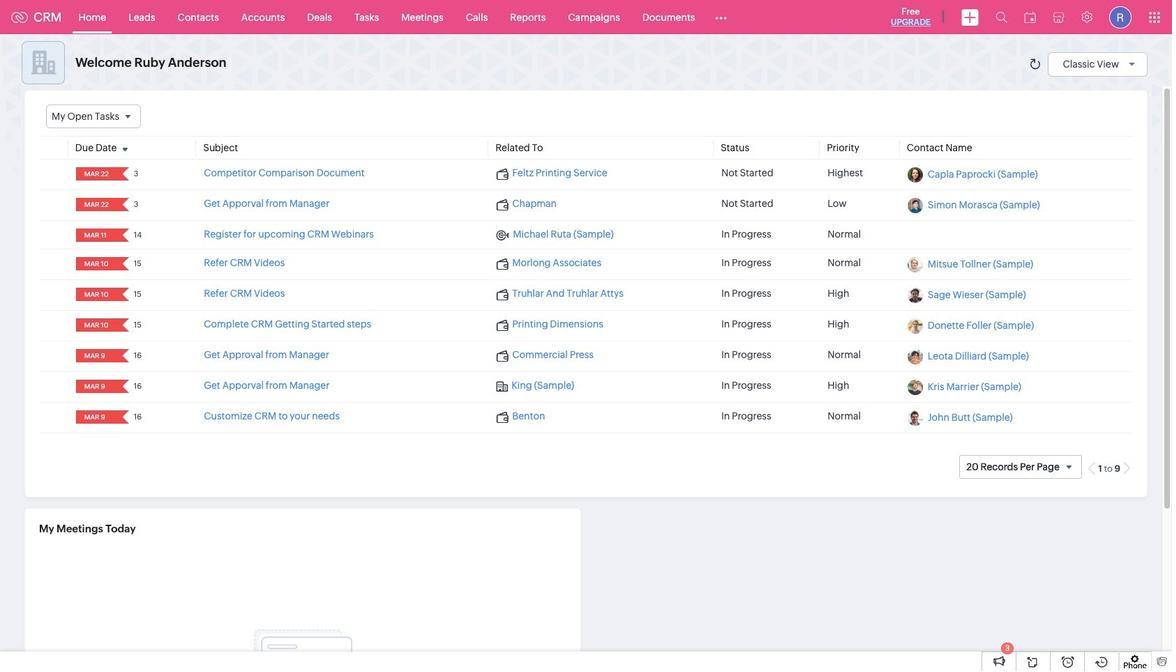 Task type: describe. For each thing, give the bounding box(es) containing it.
calendar image
[[1024, 12, 1036, 23]]

profile image
[[1110, 6, 1132, 28]]

search image
[[996, 11, 1008, 23]]

profile element
[[1101, 0, 1140, 34]]

create menu element
[[953, 0, 987, 34]]

logo image
[[11, 12, 28, 23]]



Task type: vqa. For each thing, say whether or not it's contained in the screenshot.
*
no



Task type: locate. For each thing, give the bounding box(es) containing it.
search element
[[987, 0, 1016, 34]]

Other Modules field
[[707, 6, 737, 28]]

None field
[[46, 105, 141, 129], [80, 168, 113, 181], [80, 198, 113, 212], [80, 229, 113, 242], [80, 258, 113, 271], [80, 288, 113, 302], [80, 319, 113, 332], [80, 350, 113, 363], [80, 380, 113, 394], [80, 411, 113, 424], [46, 105, 141, 129], [80, 168, 113, 181], [80, 198, 113, 212], [80, 229, 113, 242], [80, 258, 113, 271], [80, 288, 113, 302], [80, 319, 113, 332], [80, 350, 113, 363], [80, 380, 113, 394], [80, 411, 113, 424]]

create menu image
[[962, 9, 979, 25]]



